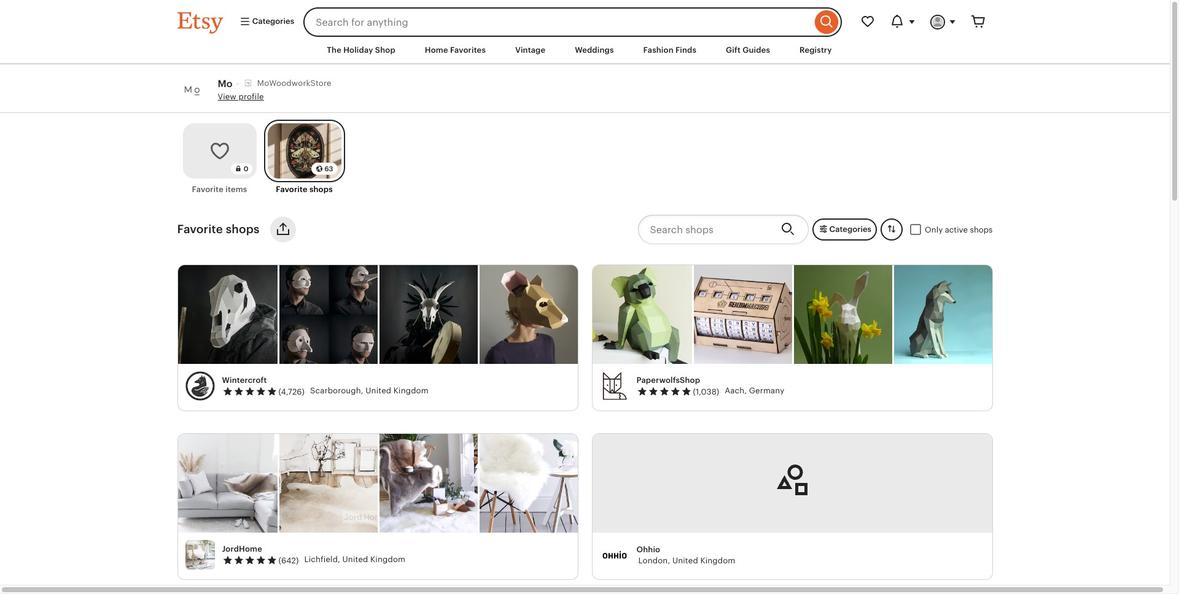 Task type: vqa. For each thing, say whether or not it's contained in the screenshot.
Andrejos associated with 88.84
no



Task type: describe. For each thing, give the bounding box(es) containing it.
mowoodworkstore
[[257, 79, 331, 88]]

weddings
[[575, 45, 614, 55]]

menu bar containing the holiday shop
[[155, 37, 1015, 65]]

holiday
[[343, 45, 373, 55]]

aach,
[[725, 387, 747, 396]]

Search shops text field
[[638, 215, 772, 245]]

0 horizontal spatial shops
[[226, 223, 259, 236]]

categories button
[[813, 219, 877, 241]]

united inside ohhio london, united kingdom
[[672, 556, 698, 565]]

fashion finds
[[643, 45, 696, 55]]

registry
[[800, 45, 832, 55]]

1 vertical spatial favorite shops
[[177, 223, 259, 236]]

avatar belonging to ohhio image
[[600, 541, 629, 570]]

the holiday shop
[[327, 45, 395, 55]]

home favorites
[[425, 45, 486, 55]]

view
[[218, 92, 236, 101]]

ohhio london, united kingdom
[[636, 546, 735, 565]]

gift
[[726, 45, 741, 55]]

avatar belonging to paperwolfsshop image
[[600, 372, 629, 401]]

gift guides link
[[717, 39, 779, 62]]

kingdom for lichfield, united kingdom
[[370, 555, 405, 565]]

avatar belonging to wintercroft image
[[185, 372, 215, 401]]

united for lichfield,
[[342, 555, 368, 565]]

scarborough, united kingdom
[[310, 387, 429, 396]]

lichfield,
[[304, 555, 340, 565]]

avatar belonging to jordhome image
[[185, 541, 215, 570]]

0 vertical spatial favorite shops
[[276, 185, 333, 194]]

none search field inside categories banner
[[304, 7, 842, 37]]

weddings link
[[566, 39, 623, 62]]

Search for anything text field
[[304, 7, 812, 37]]

favorites
[[450, 45, 486, 55]]

active
[[945, 225, 968, 234]]

(642)
[[278, 556, 299, 565]]

profile
[[239, 92, 264, 101]]

favorite for 0
[[192, 185, 224, 194]]

categories banner
[[155, 0, 1015, 37]]

guides
[[743, 45, 770, 55]]

favorite items
[[192, 185, 247, 194]]

jordhome
[[222, 545, 262, 554]]

lichfield, united kingdom
[[304, 555, 405, 565]]

favorite down favorite items
[[177, 223, 223, 236]]

scarborough,
[[310, 387, 363, 396]]

the
[[327, 45, 341, 55]]

kingdom inside ohhio london, united kingdom
[[700, 556, 735, 565]]

vintage
[[515, 45, 545, 55]]

ohhio
[[636, 546, 660, 555]]

mo
[[218, 78, 233, 90]]



Task type: locate. For each thing, give the bounding box(es) containing it.
categories inside categories popup button
[[829, 225, 871, 234]]

shops
[[309, 185, 333, 194], [226, 223, 259, 236], [970, 225, 993, 234]]

categories button
[[230, 11, 300, 33]]

home favorites link
[[416, 39, 495, 62]]

only
[[925, 225, 943, 234]]

shop
[[375, 45, 395, 55]]

0
[[244, 165, 248, 173]]

kingdom for scarborough, united kingdom
[[393, 387, 429, 396]]

kingdom
[[393, 387, 429, 396], [370, 555, 405, 565], [700, 556, 735, 565]]

(4,726)
[[278, 387, 305, 396]]

united right london,
[[672, 556, 698, 565]]

united
[[366, 387, 391, 396], [342, 555, 368, 565], [672, 556, 698, 565]]

1 horizontal spatial shops
[[309, 185, 333, 194]]

1 horizontal spatial favorite shops
[[276, 185, 333, 194]]

shops down 63
[[309, 185, 333, 194]]

2 horizontal spatial shops
[[970, 225, 993, 234]]

germany
[[749, 387, 784, 396]]

favorite shops down favorite items
[[177, 223, 259, 236]]

menu bar
[[155, 37, 1015, 65]]

the holiday shop link
[[318, 39, 405, 62]]

(1,038)
[[693, 387, 719, 396]]

gift guides
[[726, 45, 770, 55]]

finds
[[675, 45, 696, 55]]

united right scarborough,
[[366, 387, 391, 396]]

view profile link
[[218, 92, 264, 101]]

0 vertical spatial categories
[[250, 17, 294, 26]]

favorite
[[192, 185, 224, 194], [276, 185, 307, 194], [177, 223, 223, 236]]

london,
[[638, 556, 670, 565]]

favorite left items
[[192, 185, 224, 194]]

favorite shops down 63
[[276, 185, 333, 194]]

home
[[425, 45, 448, 55]]

registry link
[[790, 39, 841, 62]]

united right lichfield,
[[342, 555, 368, 565]]

63
[[325, 165, 333, 173]]

wintercroft
[[222, 376, 267, 385]]

mowoodworkstore link
[[242, 78, 331, 90]]

categories inside categories button
[[250, 17, 294, 26]]

aach, germany
[[725, 387, 784, 396]]

shops down items
[[226, 223, 259, 236]]

fashion finds link
[[634, 39, 706, 62]]

view profile
[[218, 92, 264, 101]]

favorite right items
[[276, 185, 307, 194]]

mowoodworkstore image
[[242, 78, 253, 89]]

item from this shop image
[[178, 265, 278, 364], [280, 265, 378, 364], [380, 265, 478, 364], [479, 265, 578, 364], [592, 265, 692, 364], [694, 265, 792, 364], [794, 265, 892, 364], [894, 265, 992, 364], [178, 434, 278, 533], [280, 434, 378, 533], [380, 434, 478, 533], [479, 434, 578, 533]]

vintage link
[[506, 39, 555, 62]]

items
[[226, 185, 247, 194]]

0 horizontal spatial categories
[[250, 17, 294, 26]]

paperwolfsshop
[[636, 376, 700, 385]]

categories
[[250, 17, 294, 26], [829, 225, 871, 234]]

1 vertical spatial categories
[[829, 225, 871, 234]]

united for scarborough,
[[366, 387, 391, 396]]

favorite for 63
[[276, 185, 307, 194]]

1 horizontal spatial categories
[[829, 225, 871, 234]]

only active shops
[[925, 225, 993, 234]]

None search field
[[304, 7, 842, 37]]

fashion
[[643, 45, 673, 55]]

favorite shops
[[276, 185, 333, 194], [177, 223, 259, 236]]

0 horizontal spatial favorite shops
[[177, 223, 259, 236]]

shops right active
[[970, 225, 993, 234]]



